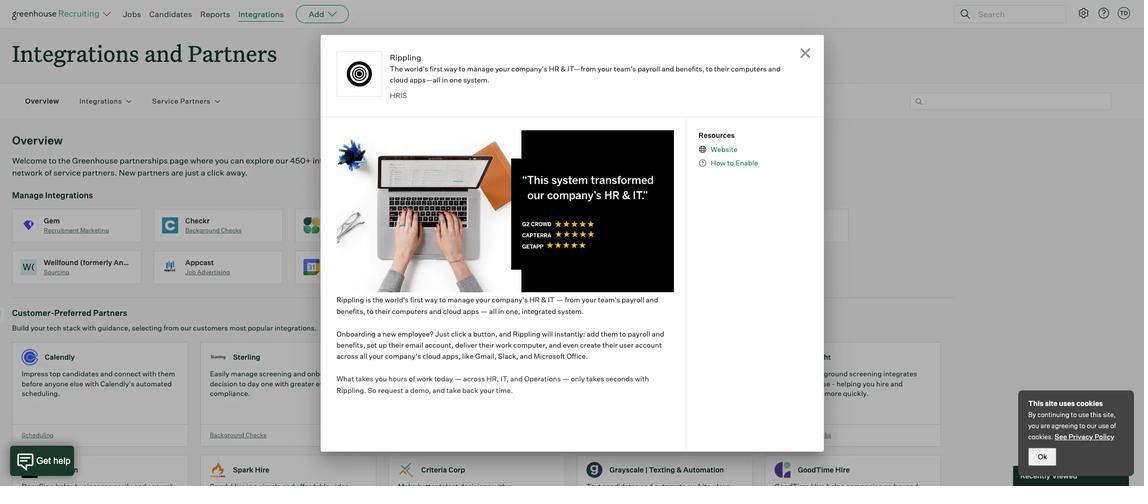 Task type: locate. For each thing, give the bounding box(es) containing it.
wellfound
[[44, 258, 78, 267]]

partners right service
[[180, 97, 211, 105]]

welcome to the greenhouse partnerships page where you can explore our 450+ integration partners and our network of service partners. new partners are just a click away.
[[12, 156, 419, 178]]

goodtime hire link
[[766, 455, 954, 487]]

and inside welcome to the greenhouse partnerships page where you can explore our 450+ integration partners and our network of service partners. new partners are just a click away.
[[390, 156, 404, 166]]

one right apps—all
[[450, 75, 462, 84]]

1 vertical spatial first
[[410, 296, 423, 304]]

hr,
[[487, 375, 499, 383]]

benefits, inside rippling the world's first way to manage your company's hr & it—from your team's payroll and benefits, to their computers and cloud apps—all in one system.
[[676, 64, 705, 73]]

team's right it—from
[[614, 64, 636, 73]]

privacy
[[1069, 433, 1094, 441]]

1 vertical spatial from
[[164, 324, 179, 332]]

background down onboard
[[775, 431, 810, 439]]

so
[[368, 386, 377, 395]]

1 vertical spatial company's
[[492, 296, 528, 304]]

1 horizontal spatial across
[[463, 375, 485, 383]]

0 vertical spatial are
[[171, 168, 183, 178]]

rippling inside rippling the world's first way to manage your company's hr & it—from your team's payroll and benefits, to their computers and cloud apps—all in one system.
[[390, 52, 422, 62]]

cookies
[[1077, 399, 1104, 408]]

from inside rippling is the world's first way to manage your company's hr & it — from your team's payroll and benefits, to their computers and cloud apps — all in one, integrated system.
[[565, 296, 581, 304]]

you down by
[[1029, 422, 1040, 430]]

greater
[[290, 380, 315, 388]]

talentwall down user
[[610, 353, 646, 362]]

0 horizontal spatial sourcing
[[44, 269, 69, 276]]

background down checkr
[[185, 227, 220, 234]]

0 horizontal spatial system.
[[464, 75, 490, 84]]

candidates up else
[[62, 370, 99, 378]]

background checks
[[210, 431, 267, 439], [775, 431, 832, 439]]

1 horizontal spatial automated
[[619, 399, 655, 408]]

click
[[207, 168, 225, 178], [451, 330, 467, 338]]

recruitment inside gem recruitment marketing
[[44, 227, 79, 234]]

to inside welcome to the greenhouse partnerships page where you can explore our 450+ integration partners and our network of service partners. new partners are just a click away.
[[49, 156, 56, 166]]

1 vertical spatial in
[[499, 307, 505, 316]]

1 horizontal spatial from
[[347, 370, 362, 378]]

2 vertical spatial manage
[[231, 370, 258, 378]]

work up demo,
[[417, 375, 433, 383]]

takes up the combine
[[587, 375, 605, 383]]

0 horizontal spatial takes
[[356, 375, 374, 383]]

learning
[[508, 380, 535, 388]]

by continuing to use this site, you are agreeing to our use of cookies.
[[1029, 411, 1117, 441]]

company's inside rippling the world's first way to manage your company's hr & it—from your team's payroll and benefits, to their computers and cloud apps—all in one system.
[[512, 64, 548, 73]]

build
[[12, 324, 29, 332]]

scheduling down scheduling.
[[22, 431, 54, 439]]

0 vertical spatial team's
[[614, 64, 636, 73]]

configure image
[[1078, 7, 1090, 19]]

integrations.
[[275, 324, 317, 332]]

all left one,
[[489, 307, 497, 316]]

hireright inside hireright background screening integrates with greenhouse - helping you hire and onboard talent more quickly.
[[775, 370, 807, 378]]

click down the where
[[207, 168, 225, 178]]

use left the this
[[1079, 411, 1090, 419]]

from right 'it'
[[565, 296, 581, 304]]

new
[[119, 168, 136, 178]]

2 horizontal spatial cloud
[[443, 307, 462, 316]]

0 horizontal spatial in
[[442, 75, 448, 84]]

of
[[45, 168, 52, 178], [409, 375, 415, 383], [482, 380, 488, 388], [1111, 422, 1117, 430]]

them right add
[[601, 330, 618, 338]]

1 candidates from the left
[[62, 370, 99, 378]]

0 vertical spatial from
[[565, 296, 581, 304]]

world's inside rippling is the world's first way to manage your company's hr & it — from your team's payroll and benefits, to their computers and cloud apps — all in one, integrated system.
[[385, 296, 409, 304]]

going
[[656, 380, 675, 388]]

1 horizontal spatial computers
[[731, 64, 767, 73]]

criteria corp
[[422, 466, 465, 475]]

1 horizontal spatial screening
[[850, 370, 882, 378]]

click up deliver
[[451, 330, 467, 338]]

1 horizontal spatial checks
[[246, 431, 267, 439]]

0 horizontal spatial screening
[[259, 370, 292, 378]]

compliance.
[[210, 389, 250, 398]]

recruitment down think at right
[[587, 431, 622, 439]]

hire inside "link"
[[836, 466, 850, 475]]

partners for integrations and partners
[[188, 38, 277, 68]]

hire right goodtime
[[836, 466, 850, 475]]

from up rippling.
[[347, 370, 362, 378]]

the for is
[[373, 296, 384, 304]]

1 vertical spatial them
[[158, 370, 175, 378]]

you left can
[[215, 156, 229, 166]]

ai
[[537, 380, 543, 388]]

2 vertical spatial from
[[347, 370, 362, 378]]

& left it—from
[[561, 64, 566, 73]]

user
[[620, 341, 634, 350]]

sourcing down wellfound
[[44, 269, 69, 276]]

0 horizontal spatial the
[[58, 156, 70, 166]]

top
[[50, 370, 61, 378]]

0 vertical spatial computers
[[731, 64, 767, 73]]

computers inside rippling the world's first way to manage your company's hr & it—from your team's payroll and benefits, to their computers and cloud apps—all in one system.
[[731, 64, 767, 73]]

across up "back"
[[463, 375, 485, 383]]

like
[[462, 352, 474, 361]]

background for easily manage screening and onboarding from decision to day one with greater efficiency and compliance.
[[210, 431, 245, 439]]

1 takes from the left
[[356, 375, 374, 383]]

to
[[459, 64, 466, 73], [706, 64, 713, 73], [49, 156, 56, 166], [728, 159, 734, 167], [440, 296, 446, 304], [367, 307, 374, 316], [620, 330, 627, 338], [239, 380, 246, 388], [1072, 411, 1078, 419], [1080, 422, 1086, 430]]

sourcing down the hireflow
[[327, 227, 352, 234]]

1 hire from the left
[[255, 466, 270, 475]]

automated up for
[[619, 399, 655, 408]]

linkedin integrations
[[751, 216, 825, 225]]

|
[[646, 466, 648, 475]]

— right apps
[[481, 307, 488, 316]]

in left one,
[[499, 307, 505, 316]]

world's up apps—all
[[405, 64, 428, 73]]

2 candidates from the left
[[482, 370, 518, 378]]

hireflow
[[327, 216, 356, 225]]

1 vertical spatial cloud
[[443, 307, 462, 316]]

from inside easily manage screening and onboarding from decision to day one with greater efficiency and compliance.
[[347, 370, 362, 378]]

0 vertical spatial work
[[496, 341, 512, 350]]

system. inside rippling the world's first way to manage your company's hr & it—from your team's payroll and benefits, to their computers and cloud apps—all in one system.
[[464, 75, 490, 84]]

you up so
[[375, 375, 387, 383]]

0 horizontal spatial click
[[207, 168, 225, 178]]

2 background checks from the left
[[775, 431, 832, 439]]

you
[[215, 156, 229, 166], [375, 375, 387, 383], [863, 380, 875, 388], [1029, 422, 1040, 430]]

— up take
[[455, 375, 462, 383]]

0 vertical spatial click
[[207, 168, 225, 178]]

appcast job advertising
[[185, 258, 230, 276]]

all down set
[[360, 352, 368, 361]]

computers inside rippling is the world's first way to manage your company's hr & it — from your team's payroll and benefits, to their computers and cloud apps — all in one, integrated system.
[[392, 307, 428, 316]]

gem recruitment marketing
[[44, 216, 109, 234]]

cloud inside onboarding a new employee? just click a button, and rippling will instantly: add them to payroll and benefits, set up their email account, deliver their work computer, and even create their user account across all your company's cloud apps, like gmail, slack, and microsoft office.
[[423, 352, 441, 361]]

preferred
[[54, 308, 92, 318]]

1 horizontal spatial candidates
[[482, 370, 518, 378]]

job
[[185, 269, 196, 276]]

0 horizontal spatial cloud
[[390, 75, 408, 84]]

1 horizontal spatial background checks
[[775, 431, 832, 439]]

are inside welcome to the greenhouse partnerships page where you can explore our 450+ integration partners and our network of service partners. new partners are just a click away.
[[171, 168, 183, 178]]

partners down partnerships
[[137, 168, 170, 178]]

first up apps—all
[[430, 64, 443, 73]]

screening for hire
[[850, 370, 882, 378]]

connect
[[114, 370, 141, 378]]

hr
[[549, 64, 560, 73], [530, 296, 540, 304]]

0 horizontal spatial hr
[[530, 296, 540, 304]]

talentwall up 'pipeline.'
[[706, 370, 741, 378]]

talentwall by crosschq
[[610, 353, 690, 362]]

from right selecting at the bottom left of page
[[164, 324, 179, 332]]

with right the data on the bottom of page
[[690, 370, 704, 378]]

first up employee?
[[410, 296, 423, 304]]

work
[[496, 341, 512, 350], [417, 375, 433, 383]]

in right apps—all
[[442, 75, 448, 84]]

0 vertical spatial across
[[337, 352, 358, 361]]

optimization
[[623, 431, 660, 439]]

across inside what takes you hours of work today — across hr, it, and operations — only takes seconds with rippling. so request a demo, and take back your time.
[[463, 375, 485, 383]]

hireright for hireright background screening integrates with greenhouse - helping you hire and onboard talent more quickly.
[[775, 370, 807, 378]]

manage inside easily manage screening and onboarding from decision to day one with greater efficiency and compliance.
[[231, 370, 258, 378]]

system.
[[464, 75, 490, 84], [558, 307, 584, 316]]

1 vertical spatial manage
[[448, 296, 474, 304]]

— left only
[[563, 375, 570, 383]]

0 vertical spatial scheduling
[[327, 269, 359, 276]]

1 vertical spatial recruitment
[[587, 431, 622, 439]]

1 vertical spatial world's
[[385, 296, 409, 304]]

rank
[[465, 370, 480, 378]]

a left demo,
[[405, 386, 409, 395]]

1 horizontal spatial in
[[499, 307, 505, 316]]

checks up spark hire
[[246, 431, 267, 439]]

0 vertical spatial them
[[601, 330, 618, 338]]

2 vertical spatial cloud
[[423, 352, 441, 361]]

0 horizontal spatial automated
[[136, 380, 172, 388]]

1 horizontal spatial first
[[430, 64, 443, 73]]

are up cookies.
[[1041, 422, 1051, 430]]

first inside rippling is the world's first way to manage your company's hr & it — from your team's payroll and benefits, to their computers and cloud apps — all in one, integrated system.
[[410, 296, 423, 304]]

greenhouse up partners.
[[72, 156, 118, 166]]

computer,
[[514, 341, 548, 350]]

benefits, inside rippling is the world's first way to manage your company's hr & it — from your team's payroll and benefits, to their computers and cloud apps — all in one, integrated system.
[[337, 307, 366, 316]]

of inside source, screen, and rank candidates automatically with power of deep learning ai
[[482, 380, 488, 388]]

team's up add
[[598, 296, 621, 304]]

gem
[[44, 216, 60, 225]]

of left service at the top
[[45, 168, 52, 178]]

integrations
[[783, 216, 825, 225]]

0 horizontal spatial hris
[[390, 91, 407, 100]]

screening up helping
[[850, 370, 882, 378]]

partners right integration
[[356, 156, 388, 166]]

1 horizontal spatial one
[[450, 75, 462, 84]]

of right "hours"
[[409, 375, 415, 383]]

a right just
[[201, 168, 205, 178]]

jobs
[[123, 9, 141, 19]]

2 hire from the left
[[836, 466, 850, 475]]

in inside rippling the world's first way to manage your company's hr & it—from your team's payroll and benefits, to their computers and cloud apps—all in one system.
[[442, 75, 448, 84]]

and inside impress top candidates and connect with them before anyone else with calendly's automated scheduling.
[[100, 370, 113, 378]]

1 horizontal spatial sourcing
[[327, 227, 352, 234]]

0 horizontal spatial use
[[1079, 411, 1090, 419]]

are
[[171, 168, 183, 178], [1041, 422, 1051, 430]]

0 vertical spatial the
[[58, 156, 70, 166]]

are down page on the left of the page
[[171, 168, 183, 178]]

rippling inside onboarding a new employee? just click a button, and rippling will instantly: add them to payroll and benefits, set up their email account, deliver their work computer, and even create their user account across all your company's cloud apps, like gmail, slack, and microsoft office.
[[513, 330, 541, 338]]

0 vertical spatial greenhouse
[[72, 156, 118, 166]]

hireright up the background
[[798, 353, 831, 362]]

enable
[[736, 159, 759, 167]]

1 vertical spatial are
[[1041, 422, 1051, 430]]

rippling banner image image
[[337, 131, 674, 293]]

with right stack
[[82, 324, 96, 332]]

1 vertical spatial across
[[463, 375, 485, 383]]

all inside rippling is the world's first way to manage your company's hr & it — from your team's payroll and benefits, to their computers and cloud apps — all in one, integrated system.
[[489, 307, 497, 316]]

add
[[309, 9, 324, 19]]

the inside welcome to the greenhouse partnerships page where you can explore our 450+ integration partners and our network of service partners. new partners are just a click away.
[[58, 156, 70, 166]]

1 vertical spatial automated
[[619, 399, 655, 408]]

hireright for hireright
[[798, 353, 831, 362]]

with inside hireright background screening integrates with greenhouse - helping you hire and onboard talent more quickly.
[[775, 380, 789, 388]]

with right else
[[85, 380, 99, 388]]

agreeing
[[1052, 422, 1079, 430]]

appcast
[[185, 258, 214, 267]]

scheduling down google
[[327, 269, 359, 276]]

1 vertical spatial all
[[360, 352, 368, 361]]

checks up appcast job advertising
[[221, 227, 242, 234]]

sourcing
[[327, 227, 352, 234], [44, 269, 69, 276]]

criteria
[[422, 466, 447, 475]]

angellist
[[114, 258, 147, 267]]

guidance,
[[98, 324, 130, 332]]

0 vertical spatial system.
[[464, 75, 490, 84]]

0 horizontal spatial checks
[[221, 227, 242, 234]]

uses
[[1060, 399, 1076, 408]]

recruitment down gem
[[44, 227, 79, 234]]

0 vertical spatial overview
[[25, 97, 59, 105]]

recently viewed
[[1021, 472, 1078, 481]]

company's
[[512, 64, 548, 73], [492, 296, 528, 304], [385, 352, 421, 361]]

2 screening from the left
[[850, 370, 882, 378]]

across up what
[[337, 352, 358, 361]]

the for to
[[58, 156, 70, 166]]

candidates up deep
[[482, 370, 518, 378]]

1 horizontal spatial partners
[[356, 156, 388, 166]]

hr left it—from
[[549, 64, 560, 73]]

scheduling inside google calendar scheduling
[[327, 269, 359, 276]]

scheduling.
[[22, 389, 60, 398]]

use up policy
[[1099, 422, 1110, 430]]

1 vertical spatial way
[[425, 296, 438, 304]]

0 vertical spatial partners
[[356, 156, 388, 166]]

the up service at the top
[[58, 156, 70, 166]]

2 vertical spatial company's
[[385, 352, 421, 361]]

background checks up goodtime
[[775, 431, 832, 439]]

cloud down the the at the left of page
[[390, 75, 408, 84]]

1 vertical spatial computers
[[392, 307, 428, 316]]

screening for one
[[259, 370, 292, 378]]

hr up "integrated"
[[530, 296, 540, 304]]

their
[[715, 64, 730, 73], [375, 307, 391, 316], [389, 341, 404, 350], [479, 341, 495, 350], [603, 341, 618, 350]]

greenhouse up talent at the bottom of the page
[[791, 380, 831, 388]]

hireright up onboard
[[775, 370, 807, 378]]

0 vertical spatial partners
[[188, 38, 277, 68]]

0 horizontal spatial first
[[410, 296, 423, 304]]

background checks for easily manage screening and onboarding from decision to day one with greater efficiency and compliance.
[[210, 431, 267, 439]]

1 horizontal spatial hris
[[468, 227, 483, 234]]

screening inside hireright background screening integrates with greenhouse - helping you hire and onboard talent more quickly.
[[850, 370, 882, 378]]

0 horizontal spatial from
[[164, 324, 179, 332]]

0 horizontal spatial talentwall
[[610, 353, 646, 362]]

sourcing inside "wellfound (formerly angellist talent) sourcing"
[[44, 269, 69, 276]]

automated down the connect
[[136, 380, 172, 388]]

1 vertical spatial payroll
[[622, 296, 645, 304]]

you left hire
[[863, 380, 875, 388]]

world's right is
[[385, 296, 409, 304]]

partners
[[188, 38, 277, 68], [180, 97, 211, 105], [93, 308, 127, 318]]

one right day
[[261, 380, 273, 388]]

1 screening from the left
[[259, 370, 292, 378]]

a left new
[[377, 330, 381, 338]]

rippling for rippling is the world's first way to manage your company's hr & it — from your team's payroll and benefits, to their computers and cloud apps — all in one, integrated system.
[[337, 296, 364, 304]]

0 vertical spatial benefits,
[[676, 64, 705, 73]]

screening inside easily manage screening and onboarding from decision to day one with greater efficiency and compliance.
[[259, 370, 292, 378]]

rippling inside rippling is the world's first way to manage your company's hr & it — from your team's payroll and benefits, to their computers and cloud apps — all in one, integrated system.
[[337, 296, 364, 304]]

partners
[[356, 156, 388, 166], [137, 168, 170, 178]]

takes up so
[[356, 375, 374, 383]]

None text field
[[911, 93, 1112, 110]]

the right is
[[373, 296, 384, 304]]

1 vertical spatial integrations link
[[79, 96, 122, 106]]

1 horizontal spatial recruitment
[[587, 431, 622, 439]]

0 vertical spatial integrations link
[[238, 9, 284, 19]]

greenhouse up really
[[631, 370, 672, 378]]

with inside what takes you hours of work today — across hr, it, and operations — only takes seconds with rippling. so request a demo, and take back your time.
[[635, 375, 649, 383]]

with inside easily manage screening and onboarding from decision to day one with greater efficiency and compliance.
[[275, 380, 289, 388]]

talentwall inside unleash your greenhouse data with talentwall and see what's really going on in your pipeline. combine visual candidate management with beautiful, automated analytics dashboards. think kanban for recruiting!
[[706, 370, 741, 378]]

what
[[337, 375, 354, 383]]

kanban
[[607, 409, 633, 418]]

screening up day
[[259, 370, 292, 378]]

partners up guidance,
[[93, 308, 127, 318]]

work inside what takes you hours of work today — across hr, it, and operations — only takes seconds with rippling. so request a demo, and take back your time.
[[417, 375, 433, 383]]

in inside unleash your greenhouse data with talentwall and see what's really going on in your pipeline. combine visual candidate management with beautiful, automated analytics dashboards. think kanban for recruiting!
[[686, 380, 692, 388]]

checks up goodtime hire
[[811, 431, 832, 439]]

decision
[[210, 380, 238, 388]]

of down "site,"
[[1111, 422, 1117, 430]]

0 horizontal spatial background checks
[[210, 431, 267, 439]]

rippling the world's first way to manage your company's hr & it—from your team's payroll and benefits, to their computers and cloud apps—all in one system.
[[390, 52, 781, 84]]

partners down the reports link
[[188, 38, 277, 68]]

think
[[587, 409, 606, 418]]

0 horizontal spatial candidates
[[62, 370, 99, 378]]

0 vertical spatial way
[[445, 64, 458, 73]]

our inside by continuing to use this site, you are agreeing to our use of cookies.
[[1088, 422, 1097, 430]]

cloud down account,
[[423, 352, 441, 361]]

helping
[[837, 380, 862, 388]]

them right the connect
[[158, 370, 175, 378]]

work up slack,
[[496, 341, 512, 350]]

0 vertical spatial automated
[[136, 380, 172, 388]]

0 horizontal spatial hire
[[255, 466, 270, 475]]

with down screen,
[[445, 380, 459, 388]]

by
[[1029, 411, 1037, 419]]

0 vertical spatial one
[[450, 75, 462, 84]]

0 horizontal spatial recruitment
[[44, 227, 79, 234]]

1 background checks from the left
[[210, 431, 267, 439]]

0 vertical spatial hris
[[390, 91, 407, 100]]

1 vertical spatial benefits,
[[337, 307, 366, 316]]

1 vertical spatial partners
[[137, 168, 170, 178]]

with left the greater
[[275, 380, 289, 388]]

office.
[[567, 352, 588, 361]]

partnerships
[[120, 156, 168, 166]]

way inside rippling the world's first way to manage your company's hr & it—from your team's payroll and benefits, to their computers and cloud apps—all in one system.
[[445, 64, 458, 73]]

manage inside rippling is the world's first way to manage your company's hr & it — from your team's payroll and benefits, to their computers and cloud apps — all in one, integrated system.
[[448, 296, 474, 304]]

2 vertical spatial partners
[[93, 308, 127, 318]]

1 horizontal spatial work
[[496, 341, 512, 350]]

page
[[170, 156, 189, 166]]

cookies.
[[1029, 433, 1054, 441]]

1 vertical spatial scheduling
[[22, 431, 54, 439]]

world's inside rippling the world's first way to manage your company's hr & it—from your team's payroll and benefits, to their computers and cloud apps—all in one system.
[[405, 64, 428, 73]]

0 horizontal spatial across
[[337, 352, 358, 361]]

cloud left apps
[[443, 307, 462, 316]]

team's inside rippling is the world's first way to manage your company's hr & it — from your team's payroll and benefits, to their computers and cloud apps — all in one, integrated system.
[[598, 296, 621, 304]]

2 horizontal spatial checks
[[811, 431, 832, 439]]

2 vertical spatial benefits,
[[337, 341, 366, 350]]

1 vertical spatial click
[[451, 330, 467, 338]]

of left deep
[[482, 380, 488, 388]]

gmail,
[[475, 352, 497, 361]]

2 vertical spatial greenhouse
[[791, 380, 831, 388]]

-
[[832, 380, 835, 388]]

1 horizontal spatial hire
[[836, 466, 850, 475]]

you inside by continuing to use this site, you are agreeing to our use of cookies.
[[1029, 422, 1040, 430]]

add button
[[296, 5, 349, 23]]

1 vertical spatial greenhouse
[[631, 370, 672, 378]]

take
[[447, 386, 461, 395]]

screening
[[259, 370, 292, 378], [850, 370, 882, 378]]

cloud inside rippling is the world's first way to manage your company's hr & it — from your team's payroll and benefits, to their computers and cloud apps — all in one, integrated system.
[[443, 307, 462, 316]]

1 vertical spatial one
[[261, 380, 273, 388]]

1 vertical spatial work
[[417, 375, 433, 383]]

— right 'it'
[[557, 296, 564, 304]]

hire right spark
[[255, 466, 270, 475]]

1 horizontal spatial cloud
[[423, 352, 441, 361]]

1 horizontal spatial way
[[445, 64, 458, 73]]

in right on
[[686, 380, 692, 388]]

1 vertical spatial partners
[[180, 97, 211, 105]]

with up onboard
[[775, 380, 789, 388]]

background up spark
[[210, 431, 245, 439]]

see privacy policy link
[[1055, 433, 1115, 441]]

2 takes from the left
[[587, 375, 605, 383]]

the inside rippling is the world's first way to manage your company's hr & it — from your team's payroll and benefits, to their computers and cloud apps — all in one, integrated system.
[[373, 296, 384, 304]]

2 horizontal spatial in
[[686, 380, 692, 388]]

automatically
[[398, 380, 443, 388]]

in inside rippling is the world's first way to manage your company's hr & it — from your team's payroll and benefits, to their computers and cloud apps — all in one, integrated system.
[[499, 307, 505, 316]]

impress top candidates and connect with them before anyone else with calendly's automated scheduling.
[[22, 370, 175, 398]]

how to enable link
[[707, 158, 759, 168]]

customer-
[[12, 308, 54, 318]]

with right what's on the bottom of the page
[[635, 375, 649, 383]]

from
[[565, 296, 581, 304], [164, 324, 179, 332], [347, 370, 362, 378]]

& left 'it'
[[542, 296, 547, 304]]

background checks up spark
[[210, 431, 267, 439]]

integrations for the left integrations link
[[79, 97, 122, 105]]

them
[[601, 330, 618, 338], [158, 370, 175, 378]]



Task type: describe. For each thing, give the bounding box(es) containing it.
payroll inside onboarding a new employee? just click a button, and rippling will instantly: add them to payroll and benefits, set up their email account, deliver their work computer, and even create their user account across all your company's cloud apps, like gmail, slack, and microsoft office.
[[628, 330, 651, 338]]

microsoft
[[534, 352, 565, 361]]

automated inside unleash your greenhouse data with talentwall and see what's really going on in your pipeline. combine visual candidate management with beautiful, automated analytics dashboards. think kanban for recruiting!
[[619, 399, 655, 408]]

unleash
[[587, 370, 614, 378]]

company's inside rippling is the world's first way to manage your company's hr & it — from your team's payroll and benefits, to their computers and cloud apps — all in one, integrated system.
[[492, 296, 528, 304]]

one inside rippling the world's first way to manage your company's hr & it—from your team's payroll and benefits, to their computers and cloud apps—all in one system.
[[450, 75, 462, 84]]

calendly's
[[100, 380, 134, 388]]

apps
[[463, 307, 479, 316]]

cloud inside rippling the world's first way to manage your company's hr & it—from your team's payroll and benefits, to their computers and cloud apps—all in one system.
[[390, 75, 408, 84]]

email
[[406, 341, 424, 350]]

stack
[[63, 324, 81, 332]]

0 horizontal spatial scheduling
[[22, 431, 54, 439]]

payroll inside rippling is the world's first way to manage your company's hr & it — from your team's payroll and benefits, to their computers and cloud apps — all in one, integrated system.
[[622, 296, 645, 304]]

only
[[571, 375, 585, 383]]

management
[[673, 389, 717, 398]]

anyone
[[44, 380, 68, 388]]

with down 'pipeline.'
[[718, 389, 732, 398]]

system. inside rippling is the world's first way to manage your company's hr & it — from your team's payroll and benefits, to their computers and cloud apps — all in one, integrated system.
[[558, 307, 584, 316]]

network
[[12, 168, 43, 178]]

0 horizontal spatial integrations link
[[79, 96, 122, 106]]

hire for spark hire
[[255, 466, 270, 475]]

grayscale | texting & automation link
[[577, 455, 766, 487]]

greenhouse inside unleash your greenhouse data with talentwall and see what's really going on in your pipeline. combine visual candidate management with beautiful, automated analytics dashboards. think kanban for recruiting!
[[631, 370, 672, 378]]

450+
[[290, 156, 311, 166]]

you inside what takes you hours of work today — across hr, it, and operations — only takes seconds with rippling. so request a demo, and take back your time.
[[375, 375, 387, 383]]

texting
[[649, 466, 675, 475]]

analytics
[[657, 399, 686, 408]]

employee?
[[398, 330, 434, 338]]

up
[[379, 341, 387, 350]]

a up deliver
[[468, 330, 472, 338]]

analytics
[[667, 431, 693, 439]]

just
[[185, 168, 199, 178]]

impress
[[22, 370, 48, 378]]

reports link
[[200, 9, 230, 19]]

with right the connect
[[142, 370, 157, 378]]

rippling for rippling the world's first way to manage your company's hr & it—from your team's payroll and benefits, to their computers and cloud apps—all in one system.
[[390, 52, 422, 62]]

partners.
[[82, 168, 117, 178]]

create
[[580, 341, 601, 350]]

them inside impress top candidates and connect with them before anyone else with calendly's automated scheduling.
[[158, 370, 175, 378]]

see
[[601, 380, 612, 388]]

integrates
[[884, 370, 918, 378]]

hr inside rippling is the world's first way to manage your company's hr & it — from your team's payroll and benefits, to their computers and cloud apps — all in one, integrated system.
[[530, 296, 540, 304]]

see privacy policy
[[1055, 433, 1115, 441]]

and inside hireright background screening integrates with greenhouse - helping you hire and onboard talent more quickly.
[[891, 380, 903, 388]]

and inside source, screen, and rank candidates automatically with power of deep learning ai
[[451, 370, 464, 378]]

onboarding a new employee? just click a button, and rippling will instantly: add them to payroll and benefits, set up their email account, deliver their work computer, and even create their user account across all your company's cloud apps, like gmail, slack, and microsoft office.
[[337, 330, 665, 361]]

advertising
[[197, 269, 230, 276]]

deliver
[[455, 341, 478, 350]]

their inside rippling the world's first way to manage your company's hr & it—from your team's payroll and benefits, to their computers and cloud apps—all in one system.
[[715, 64, 730, 73]]

greenhouse inside welcome to the greenhouse partnerships page where you can explore our 450+ integration partners and our network of service partners. new partners are just a click away.
[[72, 156, 118, 166]]

unleash your greenhouse data with talentwall and see what's really going on in your pipeline. combine visual candidate management with beautiful, automated analytics dashboards. think kanban for recruiting!
[[587, 370, 741, 418]]

hris link
[[390, 91, 407, 100]]

candidates inside impress top candidates and connect with them before anyone else with calendly's automated scheduling.
[[62, 370, 99, 378]]

with inside source, screen, and rank candidates automatically with power of deep learning ai
[[445, 380, 459, 388]]

across inside onboarding a new employee? just click a button, and rippling will instantly: add them to payroll and benefits, set up their email account, deliver their work computer, and even create their user account across all your company's cloud apps, like gmail, slack, and microsoft office.
[[337, 352, 358, 361]]

click inside welcome to the greenhouse partnerships page where you can explore our 450+ integration partners and our network of service partners. new partners are just a click away.
[[207, 168, 225, 178]]

else
[[70, 380, 83, 388]]

& right texting
[[677, 466, 682, 475]]

work inside onboarding a new employee? just click a button, and rippling will instantly: add them to payroll and benefits, set up their email account, deliver their work computer, and even create their user account across all your company's cloud apps, like gmail, slack, and microsoft office.
[[496, 341, 512, 350]]

grayscale | texting & automation
[[610, 466, 724, 475]]

ok button
[[1029, 448, 1057, 466]]

crosschq
[[658, 353, 690, 362]]

background for hireright background screening integrates with greenhouse - helping you hire and onboard talent more quickly.
[[775, 431, 810, 439]]

criteria corp link
[[389, 455, 577, 487]]

reports
[[200, 9, 230, 19]]

background inside checkr background checks
[[185, 227, 220, 234]]

and inside unleash your greenhouse data with talentwall and see what's really going on in your pipeline. combine visual candidate management with beautiful, automated analytics dashboards. think kanban for recruiting!
[[587, 380, 599, 388]]

calendly
[[45, 353, 75, 362]]

integrations for integrations and partners
[[12, 38, 139, 68]]

time.
[[496, 386, 513, 395]]

to inside easily manage screening and onboarding from decision to day one with greater efficiency and compliance.
[[239, 380, 246, 388]]

a inside what takes you hours of work today — across hr, it, and operations — only takes seconds with rippling. so request a demo, and take back your time.
[[405, 386, 409, 395]]

benefits, inside onboarding a new employee? just click a button, and rippling will instantly: add them to payroll and benefits, set up their email account, deliver their work computer, and even create their user account across all your company's cloud apps, like gmail, slack, and microsoft office.
[[337, 341, 366, 350]]

new
[[383, 330, 396, 338]]

0 vertical spatial talentwall
[[610, 353, 646, 362]]

dashboards.
[[688, 399, 729, 408]]

team's inside rippling the world's first way to manage your company's hr & it—from your team's payroll and benefits, to their computers and cloud apps—all in one system.
[[614, 64, 636, 73]]

account
[[636, 341, 662, 350]]

goodtime
[[798, 466, 834, 475]]

you inside welcome to the greenhouse partnerships page where you can explore our 450+ integration partners and our network of service partners. new partners are just a click away.
[[215, 156, 229, 166]]

rippling is the world's first way to manage your company's hr & it — from your team's payroll and benefits, to their computers and cloud apps — all in one, integrated system.
[[337, 296, 659, 316]]

company's inside onboarding a new employee? just click a button, and rippling will instantly: add them to payroll and benefits, set up their email account, deliver their work computer, and even create their user account across all your company's cloud apps, like gmail, slack, and microsoft office.
[[385, 352, 421, 361]]

background checks for hireright background screening integrates with greenhouse - helping you hire and onboard talent more quickly.
[[775, 431, 832, 439]]

first inside rippling the world's first way to manage your company's hr & it—from your team's payroll and benefits, to their computers and cloud apps—all in one system.
[[430, 64, 443, 73]]

of inside what takes you hours of work today — across hr, it, and operations — only takes seconds with rippling. so request a demo, and take back your time.
[[409, 375, 415, 383]]

onboarding
[[337, 330, 376, 338]]

rippling for rippling hris
[[468, 216, 497, 225]]

1 horizontal spatial integrations link
[[238, 9, 284, 19]]

1 vertical spatial overview
[[12, 134, 63, 147]]

partners for customer-preferred partners
[[93, 308, 127, 318]]

their inside rippling is the world's first way to manage your company's hr & it — from your team's payroll and benefits, to their computers and cloud apps — all in one, integrated system.
[[375, 307, 391, 316]]

explore
[[246, 156, 274, 166]]

policy
[[1095, 433, 1115, 441]]

(formerly
[[80, 258, 112, 267]]

td button
[[1119, 7, 1131, 19]]

automated inside impress top candidates and connect with them before anyone else with calendly's automated scheduling.
[[136, 380, 172, 388]]

on
[[677, 380, 685, 388]]

customer-preferred partners
[[12, 308, 127, 318]]

add
[[587, 330, 600, 338]]

sourcing inside hireflow sourcing
[[327, 227, 352, 234]]

you inside hireright background screening integrates with greenhouse - helping you hire and onboard talent more quickly.
[[863, 380, 875, 388]]

hours
[[389, 375, 408, 383]]

w(
[[23, 262, 35, 273]]

it—from
[[568, 64, 596, 73]]

linkedin
[[751, 216, 781, 225]]

how
[[711, 159, 726, 167]]

demo,
[[410, 386, 431, 395]]

your inside onboarding a new employee? just click a button, and rippling will instantly: add them to payroll and benefits, set up their email account, deliver their work computer, and even create their user account across all your company's cloud apps, like gmail, slack, and microsoft office.
[[369, 352, 384, 361]]

hr inside rippling the world's first way to manage your company's hr & it—from your team's payroll and benefits, to their computers and cloud apps—all in one system.
[[549, 64, 560, 73]]

td
[[1121, 10, 1129, 17]]

service
[[152, 97, 179, 105]]

manage inside rippling the world's first way to manage your company's hr & it—from your team's payroll and benefits, to their computers and cloud apps—all in one system.
[[467, 64, 494, 73]]

even
[[563, 341, 579, 350]]

way inside rippling is the world's first way to manage your company's hr & it — from your team's payroll and benefits, to their computers and cloud apps — all in one, integrated system.
[[425, 296, 438, 304]]

one,
[[506, 307, 520, 316]]

how to enable
[[711, 159, 759, 167]]

integrated
[[522, 307, 556, 316]]

one inside easily manage screening and onboarding from decision to day one with greater efficiency and compliance.
[[261, 380, 273, 388]]

hris inside rippling hris
[[468, 227, 483, 234]]

manage integrations
[[12, 190, 93, 201]]

Search text field
[[976, 7, 1058, 21]]

to inside onboarding a new employee? just click a button, and rippling will instantly: add them to payroll and benefits, set up their email account, deliver their work computer, and even create their user account across all your company's cloud apps, like gmail, slack, and microsoft office.
[[620, 330, 627, 338]]

tech
[[47, 324, 61, 332]]

linkedin integrations link
[[720, 209, 861, 251]]

0 vertical spatial use
[[1079, 411, 1090, 419]]

are inside by continuing to use this site, you are agreeing to our use of cookies.
[[1041, 422, 1051, 430]]

site
[[1046, 399, 1058, 408]]

checks inside checkr background checks
[[221, 227, 242, 234]]

& inside rippling is the world's first way to manage your company's hr & it — from your team's payroll and benefits, to their computers and cloud apps — all in one, integrated system.
[[542, 296, 547, 304]]

click inside onboarding a new employee? just click a button, and rippling will instantly: add them to payroll and benefits, set up their email account, deliver their work computer, and even create their user account across all your company's cloud apps, like gmail, slack, and microsoft office.
[[451, 330, 467, 338]]

greenhouse recruiting image
[[12, 8, 103, 20]]

automation
[[684, 466, 724, 475]]

a inside welcome to the greenhouse partnerships page where you can explore our 450+ integration partners and our network of service partners. new partners are just a click away.
[[201, 168, 205, 178]]

them inside onboarding a new employee? just click a button, and rippling will instantly: add them to payroll and benefits, set up their email account, deliver their work computer, and even create their user account across all your company's cloud apps, like gmail, slack, and microsoft office.
[[601, 330, 618, 338]]

this site uses cookies
[[1029, 399, 1104, 408]]

candidates link
[[149, 9, 192, 19]]

viewed
[[1053, 472, 1078, 481]]

checkr
[[185, 216, 210, 225]]

payroll inside rippling the world's first way to manage your company's hr & it—from your team's payroll and benefits, to their computers and cloud apps—all in one system.
[[638, 64, 660, 73]]

candidates inside source, screen, and rank candidates automatically with power of deep learning ai
[[482, 370, 518, 378]]

& inside rippling the world's first way to manage your company's hr & it—from your team's payroll and benefits, to their computers and cloud apps—all in one system.
[[561, 64, 566, 73]]

jobs link
[[123, 9, 141, 19]]

1 horizontal spatial use
[[1099, 422, 1110, 430]]

your inside what takes you hours of work today — across hr, it, and operations — only takes seconds with rippling. so request a demo, and take back your time.
[[480, 386, 495, 395]]

integrations for the rightmost integrations link
[[238, 9, 284, 19]]

hire for goodtime hire
[[836, 466, 850, 475]]

corp
[[449, 466, 465, 475]]

selecting
[[132, 324, 162, 332]]

recruiting!
[[645, 409, 679, 418]]

checks for hireright background screening integrates with greenhouse - helping you hire and onboard talent more quickly.
[[811, 431, 832, 439]]

see
[[1055, 433, 1068, 441]]

all inside onboarding a new employee? just click a button, and rippling will instantly: add them to payroll and benefits, set up their email account, deliver their work computer, and even create their user account across all your company's cloud apps, like gmail, slack, and microsoft office.
[[360, 352, 368, 361]]

service partners
[[152, 97, 211, 105]]

& left the analytics
[[661, 431, 665, 439]]

continuing
[[1038, 411, 1070, 419]]

of inside welcome to the greenhouse partnerships page where you can explore our 450+ integration partners and our network of service partners. new partners are just a click away.
[[45, 168, 52, 178]]

checks for easily manage screening and onboarding from decision to day one with greater efficiency and compliance.
[[246, 431, 267, 439]]

most
[[230, 324, 246, 332]]

greenhouse inside hireright background screening integrates with greenhouse - helping you hire and onboard talent more quickly.
[[791, 380, 831, 388]]

integration
[[313, 156, 354, 166]]

pipeline.
[[710, 380, 739, 388]]

beautiful,
[[587, 399, 618, 408]]

of inside by continuing to use this site, you are agreeing to our use of cookies.
[[1111, 422, 1117, 430]]



Task type: vqa. For each thing, say whether or not it's contained in the screenshot.
'Job'
yes



